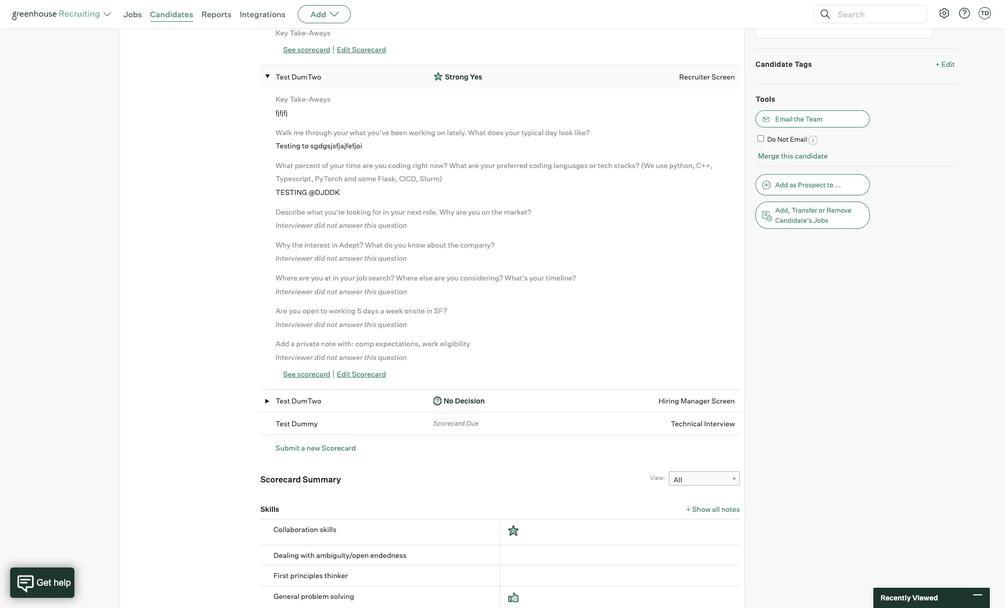 Task type: locate. For each thing, give the bounding box(es) containing it.
what left does
[[468, 128, 486, 136]]

2 horizontal spatial a
[[380, 306, 384, 315]]

this inside describe what you're looking for in your next role. why are you on the market? interviewer did not answer this question
[[364, 221, 377, 229]]

new
[[307, 444, 320, 452]]

where up are
[[276, 273, 297, 282]]

0 horizontal spatial add
[[276, 339, 289, 348]]

recruiter screen
[[679, 72, 735, 81]]

jobs down transfer
[[813, 216, 828, 224]]

general
[[274, 592, 299, 600]]

2 vertical spatial add
[[276, 339, 289, 348]]

1 vertical spatial on
[[482, 207, 490, 216]]

did down interest
[[314, 254, 325, 262]]

your left next
[[391, 207, 405, 216]]

technical
[[671, 419, 703, 428]]

0 vertical spatial a
[[380, 306, 384, 315]]

test up key take-aways fjfjfj
[[276, 72, 290, 81]]

are
[[362, 161, 373, 169], [468, 161, 479, 169], [456, 207, 467, 216], [299, 273, 309, 282], [434, 273, 445, 282]]

question inside describe what you're looking for in your next role. why are you on the market? interviewer did not answer this question
[[378, 221, 407, 229]]

this down days
[[364, 320, 377, 328]]

a
[[380, 306, 384, 315], [291, 339, 295, 348], [301, 444, 305, 452]]

@djddk
[[309, 188, 340, 196]]

question inside why the interest in adept? what do you know about the company? interviewer did not answer this question
[[378, 254, 407, 262]]

email inside 'button'
[[775, 115, 793, 123]]

key for key take-aways fjfjfj
[[276, 95, 288, 103]]

0 vertical spatial working
[[409, 128, 436, 136]]

1 not from the top
[[326, 221, 337, 229]]

0 vertical spatial see scorecard
[[283, 45, 330, 54]]

why
[[439, 207, 454, 216], [276, 240, 291, 249]]

me
[[293, 128, 304, 136]]

this down job
[[364, 287, 377, 295]]

on left market?
[[482, 207, 490, 216]]

2 question from the top
[[378, 254, 407, 262]]

1 horizontal spatial working
[[409, 128, 436, 136]]

did inside describe what you're looking for in your next role. why are you on the market? interviewer did not answer this question
[[314, 221, 325, 229]]

2 test dumtwo from the top
[[276, 72, 321, 81]]

question inside where are you at in your job search? where else are you considering? what's your timeline? interviewer did not answer this question
[[378, 287, 407, 295]]

typescript,
[[276, 174, 313, 183]]

you up the "company?"
[[468, 207, 480, 216]]

2 interviewer from the top
[[276, 254, 313, 262]]

on
[[437, 128, 445, 136], [482, 207, 490, 216]]

2 see scorecard from the top
[[283, 370, 330, 378]]

test for technical interview
[[276, 419, 290, 428]]

at
[[325, 273, 331, 282]]

problem
[[301, 592, 329, 600]]

1 take- from the top
[[290, 28, 309, 37]]

+ edit
[[935, 60, 955, 68]]

5 interviewer from the top
[[276, 353, 313, 361]]

email up not
[[775, 115, 793, 123]]

see up test dummy
[[283, 370, 296, 378]]

2 vertical spatial a
[[301, 444, 305, 452]]

1 horizontal spatial coding
[[529, 161, 552, 169]]

your up sgdgsjsfjajfefjoi
[[333, 128, 348, 136]]

in left 'sf?'
[[426, 306, 433, 315]]

0 vertical spatial take-
[[290, 28, 309, 37]]

0 horizontal spatial working
[[329, 306, 356, 315]]

add
[[310, 9, 326, 19], [775, 181, 788, 189], [276, 339, 289, 348]]

on left lately. at the top left of page
[[437, 128, 445, 136]]

2 where from the left
[[396, 273, 418, 282]]

working
[[409, 128, 436, 136], [329, 306, 356, 315]]

interviewer inside where are you at in your job search? where else are you considering? what's your timeline? interviewer did not answer this question
[[276, 287, 313, 295]]

interviewer inside describe what you're looking for in your next role. why are you on the market? interviewer did not answer this question
[[276, 221, 313, 229]]

0 horizontal spatial why
[[276, 240, 291, 249]]

a left private
[[291, 339, 295, 348]]

0 vertical spatial key
[[276, 28, 288, 37]]

lately.
[[447, 128, 467, 136]]

take-
[[290, 28, 309, 37], [290, 95, 309, 103]]

scorecard down private
[[297, 370, 330, 378]]

2 vertical spatial edit
[[337, 370, 350, 378]]

question down search?
[[378, 287, 407, 295]]

3 test from the top
[[276, 397, 290, 405]]

dumtwo up dummy
[[292, 397, 321, 405]]

answer down 5
[[339, 320, 363, 328]]

about
[[427, 240, 446, 249]]

answer inside add a private note with: comp expectations, work eligibility interviewer did not answer this question
[[339, 353, 363, 361]]

1 horizontal spatial or
[[819, 206, 825, 214]]

2 test from the top
[[276, 72, 290, 81]]

add for add as prospect to ...
[[775, 181, 788, 189]]

key inside key take-aways fjfjfj
[[276, 95, 288, 103]]

1 vertical spatial see scorecard link
[[283, 370, 330, 378]]

in inside why the interest in adept? what do you know about the company? interviewer did not answer this question
[[332, 240, 338, 249]]

1 screen from the top
[[712, 72, 735, 81]]

0 vertical spatial add
[[310, 9, 326, 19]]

what left do
[[365, 240, 383, 249]]

0 vertical spatial +
[[935, 60, 940, 68]]

working inside are you open to working 5 days a week onsite in sf? interviewer did not answer this question
[[329, 306, 356, 315]]

why right role.
[[439, 207, 454, 216]]

coding up cicd,
[[388, 161, 411, 169]]

endedness
[[370, 551, 407, 559]]

0 horizontal spatial +
[[686, 505, 691, 513]]

not
[[326, 221, 337, 229], [326, 254, 337, 262], [326, 287, 337, 295], [326, 320, 337, 328], [326, 353, 337, 361]]

1 horizontal spatial add
[[310, 9, 326, 19]]

+ for + edit
[[935, 60, 940, 68]]

1 vertical spatial why
[[276, 240, 291, 249]]

collaboration skills
[[274, 525, 336, 534]]

2 dumtwo from the top
[[292, 72, 321, 81]]

see scorecard for 2nd see scorecard link from the top
[[283, 370, 330, 378]]

1 vertical spatial add
[[775, 181, 788, 189]]

you right are
[[289, 306, 301, 315]]

1 vertical spatial screen
[[712, 397, 735, 405]]

your inside describe what you're looking for in your next role. why are you on the market? interviewer did not answer this question
[[391, 207, 405, 216]]

5 answer from the top
[[339, 353, 363, 361]]

1 vertical spatial aways
[[309, 95, 331, 103]]

2 vertical spatial dumtwo
[[292, 397, 321, 405]]

0 horizontal spatial to
[[302, 141, 309, 150]]

aways for key take-aways fjfjfj
[[309, 95, 331, 103]]

are right role.
[[456, 207, 467, 216]]

not down note
[[326, 353, 337, 361]]

the inside 'button'
[[794, 115, 804, 123]]

not down you're
[[326, 221, 337, 229]]

are right the now? on the top of the page
[[468, 161, 479, 169]]

this inside why the interest in adept? what do you know about the company? interviewer did not answer this question
[[364, 254, 377, 262]]

you left at on the top left of page
[[311, 273, 323, 282]]

did down at on the top left of page
[[314, 287, 325, 295]]

principles
[[290, 571, 323, 580]]

what percent of your time are you coding right now? what are your preferred coding languages or tech stacks? (we use python, c++, typescript, pytorch and some flask, cicd, slurm) testing @djddk
[[276, 161, 713, 196]]

0 vertical spatial aways
[[309, 28, 331, 37]]

1 vertical spatial what
[[307, 207, 323, 216]]

you right do
[[394, 240, 406, 249]]

5 question from the top
[[378, 353, 407, 361]]

yes image
[[507, 591, 520, 604]]

did down note
[[314, 353, 325, 361]]

why inside why the interest in adept? what do you know about the company? interviewer did not answer this question
[[276, 240, 291, 249]]

strong yes
[[445, 72, 482, 81]]

to inside button
[[827, 181, 833, 189]]

key up fjfjfj
[[276, 95, 288, 103]]

this up job
[[364, 254, 377, 262]]

walk
[[276, 128, 292, 136]]

4 question from the top
[[378, 320, 407, 328]]

Do Not Email checkbox
[[758, 135, 764, 142]]

remove
[[827, 206, 852, 214]]

0 vertical spatial scorecard
[[297, 45, 330, 54]]

test for recruiter screen
[[276, 72, 290, 81]]

0 vertical spatial why
[[439, 207, 454, 216]]

aways down add popup button
[[309, 28, 331, 37]]

answer down job
[[339, 287, 363, 295]]

strong yes image
[[507, 525, 520, 537]]

2 answer from the top
[[339, 254, 363, 262]]

...
[[835, 181, 841, 189]]

collaboration
[[274, 525, 318, 534]]

add inside add a private note with: comp expectations, work eligibility interviewer did not answer this question
[[276, 339, 289, 348]]

1 see scorecard link from the top
[[283, 45, 330, 54]]

answer inside why the interest in adept? what do you know about the company? interviewer did not answer this question
[[339, 254, 363, 262]]

0 vertical spatial screen
[[712, 72, 735, 81]]

2 aways from the top
[[309, 95, 331, 103]]

key take-aways
[[276, 28, 331, 37]]

0 vertical spatial on
[[437, 128, 445, 136]]

1 vertical spatial see scorecard
[[283, 370, 330, 378]]

add inside popup button
[[310, 9, 326, 19]]

flask,
[[378, 174, 398, 183]]

2 did from the top
[[314, 254, 325, 262]]

dumtwo for no
[[292, 397, 321, 405]]

the left market?
[[492, 207, 502, 216]]

0 vertical spatial edit scorecard link
[[337, 45, 386, 54]]

dummy
[[292, 419, 318, 428]]

or left remove
[[819, 206, 825, 214]]

0 vertical spatial or
[[589, 161, 596, 169]]

question down do
[[378, 254, 407, 262]]

question down expectations,
[[378, 353, 407, 361]]

None text field
[[756, 0, 933, 38]]

sgdgsjsfjajfefjoi
[[310, 141, 362, 150]]

5
[[357, 306, 361, 315]]

1 horizontal spatial a
[[301, 444, 305, 452]]

2 see from the top
[[283, 370, 296, 378]]

coding
[[388, 161, 411, 169], [529, 161, 552, 169]]

1 vertical spatial a
[[291, 339, 295, 348]]

test dumtwo up key take-aways fjfjfj
[[276, 72, 321, 81]]

test dumtwo for no decision
[[276, 397, 321, 405]]

all
[[712, 505, 720, 513]]

your right the what's
[[529, 273, 544, 282]]

to right open
[[321, 306, 327, 315]]

3 not from the top
[[326, 287, 337, 295]]

in inside where are you at in your job search? where else are you considering? what's your timeline? interviewer did not answer this question
[[333, 273, 339, 282]]

what
[[350, 128, 366, 136], [307, 207, 323, 216]]

2 not from the top
[[326, 254, 337, 262]]

1 vertical spatial see
[[283, 370, 296, 378]]

0 vertical spatial see
[[283, 45, 296, 54]]

test left dummy
[[276, 419, 290, 428]]

through
[[305, 128, 332, 136]]

1 vertical spatial test dumtwo
[[276, 72, 321, 81]]

0 horizontal spatial a
[[291, 339, 295, 348]]

1 vertical spatial or
[[819, 206, 825, 214]]

dumtwo up the key take-aways
[[292, 6, 321, 14]]

1 answer from the top
[[339, 221, 363, 229]]

dumtwo up key take-aways fjfjfj
[[292, 72, 321, 81]]

this inside where are you at in your job search? where else are you considering? what's your timeline? interviewer did not answer this question
[[364, 287, 377, 295]]

1 horizontal spatial on
[[482, 207, 490, 216]]

this down the do not email
[[781, 151, 793, 160]]

1 did from the top
[[314, 221, 325, 229]]

1 horizontal spatial what
[[350, 128, 366, 136]]

take- down add popup button
[[290, 28, 309, 37]]

this inside are you open to working 5 days a week onsite in sf? interviewer did not answer this question
[[364, 320, 377, 328]]

1 horizontal spatial where
[[396, 273, 418, 282]]

1 test dumtwo from the top
[[276, 6, 321, 14]]

what up typescript,
[[276, 161, 293, 169]]

note
[[321, 339, 336, 348]]

1 horizontal spatial why
[[439, 207, 454, 216]]

0 horizontal spatial jobs
[[124, 9, 142, 19]]

2 key from the top
[[276, 95, 288, 103]]

1 vertical spatial edit
[[942, 60, 955, 68]]

to down the me
[[302, 141, 309, 150]]

edit scorecard for first see scorecard link from the top of the page
[[337, 45, 386, 54]]

a inside add a private note with: comp expectations, work eligibility interviewer did not answer this question
[[291, 339, 295, 348]]

hiring
[[659, 397, 679, 405]]

for
[[372, 207, 382, 216]]

4 test from the top
[[276, 419, 290, 428]]

edit scorecard link for first see scorecard link from the top of the page
[[337, 45, 386, 54]]

take- up the me
[[290, 95, 309, 103]]

jobs left candidates link
[[124, 9, 142, 19]]

not up note
[[326, 320, 337, 328]]

search?
[[368, 273, 395, 282]]

test dumtwo up the key take-aways
[[276, 6, 321, 14]]

aways inside key take-aways fjfjfj
[[309, 95, 331, 103]]

2 edit scorecard from the top
[[337, 370, 386, 378]]

1 vertical spatial edit scorecard link
[[337, 370, 386, 378]]

question up do
[[378, 221, 407, 229]]

submit a new scorecard link
[[276, 443, 740, 453]]

not inside are you open to working 5 days a week onsite in sf? interviewer did not answer this question
[[326, 320, 337, 328]]

4 did from the top
[[314, 320, 325, 328]]

key
[[276, 28, 288, 37], [276, 95, 288, 103]]

aways up "through"
[[309, 95, 331, 103]]

1 vertical spatial take-
[[290, 95, 309, 103]]

1 vertical spatial +
[[686, 505, 691, 513]]

where
[[276, 273, 297, 282], [396, 273, 418, 282]]

1 edit scorecard from the top
[[337, 45, 386, 54]]

key for key take-aways
[[276, 28, 288, 37]]

answer down the adept?
[[339, 254, 363, 262]]

2 vertical spatial test dumtwo
[[276, 397, 321, 405]]

edit scorecard link
[[337, 45, 386, 54], [337, 370, 386, 378]]

working left 5
[[329, 306, 356, 315]]

in left the adept?
[[332, 240, 338, 249]]

0 vertical spatial email
[[775, 115, 793, 123]]

1 interviewer from the top
[[276, 221, 313, 229]]

0 horizontal spatial on
[[437, 128, 445, 136]]

4 answer from the top
[[339, 320, 363, 328]]

1 vertical spatial edit scorecard
[[337, 370, 386, 378]]

1 where from the left
[[276, 273, 297, 282]]

1 vertical spatial key
[[276, 95, 288, 103]]

to for are you open to working 5 days a week onsite in sf? interviewer did not answer this question
[[321, 306, 327, 315]]

time
[[346, 161, 361, 169]]

question inside are you open to working 5 days a week onsite in sf? interviewer did not answer this question
[[378, 320, 407, 328]]

in right at on the top left of page
[[333, 273, 339, 282]]

4 not from the top
[[326, 320, 337, 328]]

1 horizontal spatial +
[[935, 60, 940, 68]]

3 dumtwo from the top
[[292, 397, 321, 405]]

you up "flask,"
[[375, 161, 387, 169]]

you inside what percent of your time are you coding right now? what are your preferred coding languages or tech stacks? (we use python, c++, typescript, pytorch and some flask, cicd, slurm) testing @djddk
[[375, 161, 387, 169]]

0 vertical spatial dumtwo
[[292, 6, 321, 14]]

0 horizontal spatial what
[[307, 207, 323, 216]]

screen
[[712, 72, 735, 81], [712, 397, 735, 405]]

test up test dummy
[[276, 397, 290, 405]]

or inside what percent of your time are you coding right now? what are your preferred coding languages or tech stacks? (we use python, c++, typescript, pytorch and some flask, cicd, slurm) testing @djddk
[[589, 161, 596, 169]]

did inside add a private note with: comp expectations, work eligibility interviewer did not answer this question
[[314, 353, 325, 361]]

1 see scorecard from the top
[[283, 45, 330, 54]]

1 question from the top
[[378, 221, 407, 229]]

1 vertical spatial working
[[329, 306, 356, 315]]

1 key from the top
[[276, 28, 288, 37]]

3 answer from the top
[[339, 287, 363, 295]]

answer down looking
[[339, 221, 363, 229]]

question down week
[[378, 320, 407, 328]]

what left you're
[[307, 207, 323, 216]]

see for first see scorecard link from the top of the page
[[283, 45, 296, 54]]

0 vertical spatial test dumtwo
[[276, 6, 321, 14]]

5 not from the top
[[326, 353, 337, 361]]

2 horizontal spatial to
[[827, 181, 833, 189]]

candidate
[[756, 60, 793, 68]]

no decision image
[[433, 396, 442, 406]]

interviewer inside are you open to working 5 days a week onsite in sf? interviewer did not answer this question
[[276, 320, 313, 328]]

interviewer inside add a private note with: comp expectations, work eligibility interviewer did not answer this question
[[276, 353, 313, 361]]

0 vertical spatial to
[[302, 141, 309, 150]]

working right been at the top left of the page
[[409, 128, 436, 136]]

3 test dumtwo from the top
[[276, 397, 321, 405]]

not down at on the top left of page
[[326, 287, 337, 295]]

aways
[[309, 28, 331, 37], [309, 95, 331, 103]]

working inside walk me through your what you've been working on lately. what does your typical day look like? testing to sgdgsjsfjajfefjoi
[[409, 128, 436, 136]]

add left as
[[775, 181, 788, 189]]

see scorecard down private
[[283, 370, 330, 378]]

are right "else"
[[434, 273, 445, 282]]

(we
[[641, 161, 654, 169]]

not up at on the top left of page
[[326, 254, 337, 262]]

1 vertical spatial jobs
[[813, 216, 828, 224]]

scorecard down the key take-aways
[[297, 45, 330, 54]]

your left preferred
[[480, 161, 495, 169]]

days
[[363, 306, 379, 315]]

4 interviewer from the top
[[276, 320, 313, 328]]

coding right preferred
[[529, 161, 552, 169]]

1 vertical spatial to
[[827, 181, 833, 189]]

fjfjfj
[[276, 108, 288, 117]]

interviewer down are
[[276, 320, 313, 328]]

1 vertical spatial dumtwo
[[292, 72, 321, 81]]

add left private
[[276, 339, 289, 348]]

2 edit scorecard link from the top
[[337, 370, 386, 378]]

email
[[775, 115, 793, 123], [790, 135, 807, 143]]

interviewer down private
[[276, 353, 313, 361]]

or left tech
[[589, 161, 596, 169]]

2 horizontal spatial add
[[775, 181, 788, 189]]

see scorecard down the key take-aways
[[283, 45, 330, 54]]

with
[[300, 551, 315, 559]]

did up interest
[[314, 221, 325, 229]]

typical
[[521, 128, 544, 136]]

why down describe
[[276, 240, 291, 249]]

1 see from the top
[[283, 45, 296, 54]]

take- inside key take-aways fjfjfj
[[290, 95, 309, 103]]

see scorecard link
[[283, 45, 330, 54], [283, 370, 330, 378]]

0 vertical spatial edit scorecard
[[337, 45, 386, 54]]

first
[[274, 571, 289, 580]]

3 question from the top
[[378, 287, 407, 295]]

0 horizontal spatial where
[[276, 273, 297, 282]]

1 edit scorecard link from the top
[[337, 45, 386, 54]]

candidate tags
[[756, 60, 812, 68]]

you're
[[324, 207, 345, 216]]

to left ... in the right top of the page
[[827, 181, 833, 189]]

a right days
[[380, 306, 384, 315]]

add for add a private note with: comp expectations, work eligibility interviewer did not answer this question
[[276, 339, 289, 348]]

2 see scorecard link from the top
[[283, 370, 330, 378]]

answer down with:
[[339, 353, 363, 361]]

2 coding from the left
[[529, 161, 552, 169]]

test dumtwo up test dummy
[[276, 397, 321, 405]]

what left you've
[[350, 128, 366, 136]]

1 aways from the top
[[309, 28, 331, 37]]

0 vertical spatial edit
[[337, 45, 350, 54]]

know
[[408, 240, 426, 249]]

1 coding from the left
[[388, 161, 411, 169]]

1 horizontal spatial jobs
[[813, 216, 828, 224]]

to inside are you open to working 5 days a week onsite in sf? interviewer did not answer this question
[[321, 306, 327, 315]]

3 interviewer from the top
[[276, 287, 313, 295]]

interviewer up are
[[276, 287, 313, 295]]

did
[[314, 221, 325, 229], [314, 254, 325, 262], [314, 287, 325, 295], [314, 320, 325, 328], [314, 353, 325, 361]]

all link
[[669, 471, 740, 488]]

0 vertical spatial see scorecard link
[[283, 45, 330, 54]]

on inside describe what you're looking for in your next role. why are you on the market? interviewer did not answer this question
[[482, 207, 490, 216]]

2 vertical spatial to
[[321, 306, 327, 315]]

key take-aways fjfjfj
[[276, 95, 331, 117]]

on inside walk me through your what you've been working on lately. what does your typical day look like? testing to sgdgsjsfjajfefjoi
[[437, 128, 445, 136]]

2 take- from the top
[[290, 95, 309, 103]]

0 horizontal spatial coding
[[388, 161, 411, 169]]

screen right recruiter
[[712, 72, 735, 81]]

0 vertical spatial what
[[350, 128, 366, 136]]

where left "else"
[[396, 273, 418, 282]]

preferred
[[497, 161, 528, 169]]

see
[[283, 45, 296, 54], [283, 370, 296, 378]]

not inside describe what you're looking for in your next role. why are you on the market? interviewer did not answer this question
[[326, 221, 337, 229]]

3 did from the top
[[314, 287, 325, 295]]

1 horizontal spatial to
[[321, 306, 327, 315]]

this down comp
[[364, 353, 377, 361]]

5 did from the top
[[314, 353, 325, 361]]

interviewer down interest
[[276, 254, 313, 262]]

to for add as prospect to ...
[[827, 181, 833, 189]]

add inside button
[[775, 181, 788, 189]]

0 horizontal spatial or
[[589, 161, 596, 169]]

python,
[[669, 161, 695, 169]]

1 vertical spatial scorecard
[[297, 370, 330, 378]]

key down integrations
[[276, 28, 288, 37]]



Task type: vqa. For each thing, say whether or not it's contained in the screenshot.
bottommost questions
no



Task type: describe. For each thing, give the bounding box(es) containing it.
not inside why the interest in adept? what do you know about the company? interviewer did not answer this question
[[326, 254, 337, 262]]

scorecards
[[140, 12, 180, 21]]

of
[[322, 161, 328, 169]]

what's
[[505, 273, 528, 282]]

candidate's
[[775, 216, 812, 224]]

integrations
[[240, 9, 286, 19]]

are inside describe what you're looking for in your next role. why are you on the market? interviewer did not answer this question
[[456, 207, 467, 216]]

what right the now? on the top of the page
[[449, 161, 467, 169]]

are left at on the top left of page
[[299, 273, 309, 282]]

dumtwo for strong
[[292, 72, 321, 81]]

td
[[981, 10, 989, 17]]

work
[[422, 339, 438, 348]]

where are you at in your job search? where else are you considering? what's your timeline? interviewer did not answer this question
[[276, 273, 576, 295]]

td button
[[979, 7, 991, 19]]

interviewer inside why the interest in adept? what do you know about the company? interviewer did not answer this question
[[276, 254, 313, 262]]

dealing
[[274, 551, 299, 559]]

what inside walk me through your what you've been working on lately. what does your typical day look like? testing to sgdgsjsfjajfefjoi
[[468, 128, 486, 136]]

your right does
[[505, 128, 520, 136]]

tags
[[794, 60, 812, 68]]

scorecard summary
[[260, 474, 341, 485]]

the inside describe what you're looking for in your next role. why are you on the market? interviewer did not answer this question
[[492, 207, 502, 216]]

some
[[358, 174, 376, 183]]

sf?
[[434, 306, 447, 315]]

job
[[357, 273, 367, 282]]

edit for first see scorecard link from the top of the page
[[337, 45, 350, 54]]

recruiter
[[679, 72, 710, 81]]

not inside where are you at in your job search? where else are you considering? what's your timeline? interviewer did not answer this question
[[326, 287, 337, 295]]

and
[[344, 174, 357, 183]]

like?
[[574, 128, 590, 136]]

not
[[777, 135, 789, 143]]

submit
[[276, 444, 300, 452]]

are up some
[[362, 161, 373, 169]]

testing
[[276, 141, 300, 150]]

day
[[545, 128, 557, 136]]

candidates
[[150, 9, 193, 19]]

add for add
[[310, 9, 326, 19]]

not inside add a private note with: comp expectations, work eligibility interviewer did not answer this question
[[326, 353, 337, 361]]

question inside add a private note with: comp expectations, work eligibility interviewer did not answer this question
[[378, 353, 407, 361]]

onsite
[[404, 306, 425, 315]]

pytorch
[[315, 174, 343, 183]]

candidates link
[[150, 9, 193, 19]]

are
[[276, 306, 287, 315]]

ambiguity/open
[[316, 551, 369, 559]]

recently
[[880, 594, 911, 602]]

describe what you're looking for in your next role. why are you on the market? interviewer did not answer this question
[[276, 207, 531, 229]]

a for scorecard
[[301, 444, 305, 452]]

you inside describe what you're looking for in your next role. why are you on the market? interviewer did not answer this question
[[468, 207, 480, 216]]

scorecard due
[[433, 419, 479, 427]]

slurm)
[[420, 174, 442, 183]]

edit scorecard for 2nd see scorecard link from the top
[[337, 370, 386, 378]]

+ show all notes
[[686, 505, 740, 513]]

answer inside describe what you're looking for in your next role. why are you on the market? interviewer did not answer this question
[[339, 221, 363, 229]]

why inside describe what you're looking for in your next role. why are you on the market? interviewer did not answer this question
[[439, 207, 454, 216]]

as
[[790, 181, 797, 189]]

+ for + show all notes
[[686, 505, 691, 513]]

jobs link
[[124, 9, 142, 19]]

what inside describe what you're looking for in your next role. why are you on the market? interviewer did not answer this question
[[307, 207, 323, 216]]

interest
[[304, 240, 330, 249]]

integrations link
[[240, 9, 286, 19]]

take- for key take-aways
[[290, 28, 309, 37]]

edit for 2nd see scorecard link from the top
[[337, 370, 350, 378]]

hiring manager screen
[[659, 397, 735, 405]]

+ edit link
[[933, 57, 957, 71]]

recently viewed
[[880, 594, 938, 602]]

now?
[[430, 161, 448, 169]]

see for 2nd see scorecard link from the top
[[283, 370, 296, 378]]

what inside walk me through your what you've been working on lately. what does your typical day look like? testing to sgdgsjsfjajfefjoi
[[350, 128, 366, 136]]

right
[[412, 161, 428, 169]]

in inside are you open to working 5 days a week onsite in sf? interviewer did not answer this question
[[426, 306, 433, 315]]

to inside walk me through your what you've been working on lately. what does your typical day look like? testing to sgdgsjsfjajfefjoi
[[302, 141, 309, 150]]

answer inside are you open to working 5 days a week onsite in sf? interviewer did not answer this question
[[339, 320, 363, 328]]

2 scorecard from the top
[[297, 370, 330, 378]]

c++,
[[696, 161, 713, 169]]

percent
[[295, 161, 320, 169]]

manager
[[681, 397, 710, 405]]

answer inside where are you at in your job search? where else are you considering? what's your timeline? interviewer did not answer this question
[[339, 287, 363, 295]]

edit scorecard link for 2nd see scorecard link from the top
[[337, 370, 386, 378]]

are you open to working 5 days a week onsite in sf? interviewer did not answer this question
[[276, 306, 447, 328]]

skills
[[260, 505, 279, 513]]

look
[[559, 128, 573, 136]]

a for note
[[291, 339, 295, 348]]

team
[[805, 115, 823, 123]]

general problem solving
[[274, 592, 354, 600]]

strong yes image
[[433, 71, 443, 83]]

do
[[767, 135, 776, 143]]

jobs inside "add, transfer or remove candidate's jobs"
[[813, 216, 828, 224]]

your left job
[[340, 273, 355, 282]]

test for hiring manager screen
[[276, 397, 290, 405]]

the right about
[[448, 240, 459, 249]]

a inside are you open to working 5 days a week onsite in sf? interviewer did not answer this question
[[380, 306, 384, 315]]

describe
[[276, 207, 305, 216]]

what inside why the interest in adept? what do you know about the company? interviewer did not answer this question
[[365, 240, 383, 249]]

decision
[[455, 397, 485, 405]]

1 vertical spatial email
[[790, 135, 807, 143]]

see scorecard for first see scorecard link from the top of the page
[[283, 45, 330, 54]]

add, transfer or remove candidate's jobs
[[775, 206, 852, 224]]

looking
[[346, 207, 371, 216]]

did inside are you open to working 5 days a week onsite in sf? interviewer did not answer this question
[[314, 320, 325, 328]]

this inside add a private note with: comp expectations, work eligibility interviewer did not answer this question
[[364, 353, 377, 361]]

1 scorecard from the top
[[297, 45, 330, 54]]

or inside "add, transfer or remove candidate's jobs"
[[819, 206, 825, 214]]

walk me through your what you've been working on lately. what does your typical day look like? testing to sgdgsjsfjajfefjoi
[[276, 128, 590, 150]]

1 test from the top
[[276, 6, 290, 14]]

expectations,
[[376, 339, 421, 348]]

add as prospect to ... button
[[756, 174, 870, 195]]

you right "else"
[[446, 273, 458, 282]]

add as prospect to ...
[[775, 181, 841, 189]]

you inside are you open to working 5 days a week onsite in sf? interviewer did not answer this question
[[289, 306, 301, 315]]

did inside where are you at in your job search? where else are you considering? what's your timeline? interviewer did not answer this question
[[314, 287, 325, 295]]

all
[[674, 475, 682, 484]]

merge this candidate link
[[758, 151, 828, 160]]

yes
[[470, 72, 482, 81]]

your right of
[[330, 161, 345, 169]]

comp
[[355, 339, 374, 348]]

candidate
[[795, 151, 828, 160]]

add, transfer or remove candidate's jobs button
[[756, 202, 870, 229]]

2 screen from the top
[[712, 397, 735, 405]]

configure image
[[938, 7, 950, 19]]

first principles thinker
[[274, 571, 348, 580]]

no
[[444, 397, 453, 405]]

thinker
[[324, 571, 348, 580]]

greenhouse recruiting image
[[12, 8, 103, 20]]

stacks?
[[614, 161, 639, 169]]

test dumtwo for strong yes
[[276, 72, 321, 81]]

eligibility
[[440, 339, 470, 348]]

1 dumtwo from the top
[[292, 6, 321, 14]]

summary
[[303, 474, 341, 485]]

did inside why the interest in adept? what do you know about the company? interviewer did not answer this question
[[314, 254, 325, 262]]

why the interest in adept? what do you know about the company? interviewer did not answer this question
[[276, 240, 495, 262]]

technical interview
[[671, 419, 735, 428]]

company?
[[460, 240, 495, 249]]

take- for key take-aways fjfjfj
[[290, 95, 309, 103]]

been
[[391, 128, 407, 136]]

0 vertical spatial jobs
[[124, 9, 142, 19]]

you inside why the interest in adept? what do you know about the company? interviewer did not answer this question
[[394, 240, 406, 249]]

use
[[656, 161, 668, 169]]

email the team button
[[756, 110, 870, 127]]

Search text field
[[835, 7, 917, 22]]

aways for key take-aways
[[309, 28, 331, 37]]

skills
[[320, 525, 336, 534]]

due
[[466, 419, 479, 427]]

the left interest
[[292, 240, 303, 249]]

merge
[[758, 151, 779, 160]]

in inside describe what you're looking for in your next role. why are you on the market? interviewer did not answer this question
[[383, 207, 389, 216]]

submit a new scorecard
[[276, 444, 356, 452]]



